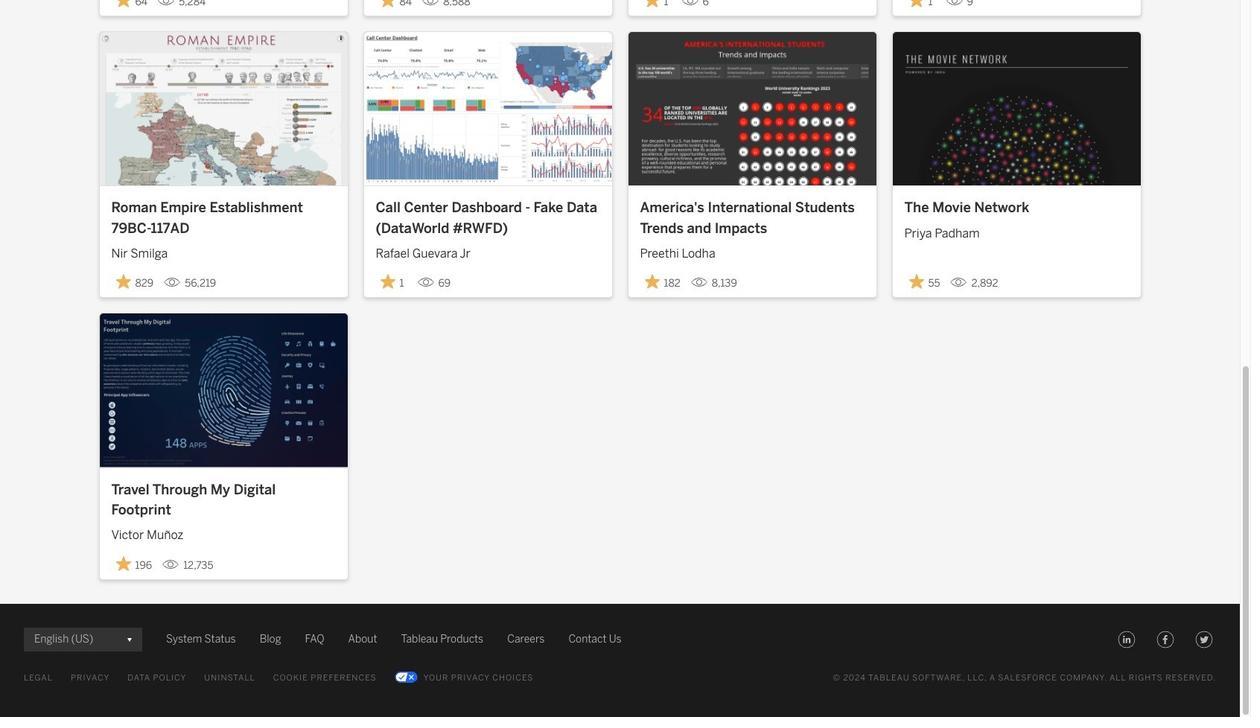 Task type: locate. For each thing, give the bounding box(es) containing it.
remove favorite image
[[116, 0, 131, 7], [645, 0, 660, 7], [909, 0, 924, 7], [116, 274, 131, 289], [909, 274, 924, 289]]

Remove Favorite button
[[111, 0, 152, 12], [376, 0, 417, 12], [640, 0, 676, 12], [905, 0, 941, 12], [111, 270, 158, 294], [376, 270, 412, 294], [640, 270, 685, 294], [905, 270, 945, 294], [111, 552, 157, 576]]

workbook thumbnail image
[[99, 32, 348, 186], [364, 32, 612, 186], [628, 32, 877, 186], [893, 32, 1141, 186], [99, 314, 348, 468]]

remove favorite image
[[380, 0, 395, 7], [380, 274, 395, 289], [645, 274, 660, 289], [116, 556, 131, 571]]



Task type: describe. For each thing, give the bounding box(es) containing it.
selected language element
[[34, 628, 132, 652]]



Task type: vqa. For each thing, say whether or not it's contained in the screenshot.
Clear Sheet image
no



